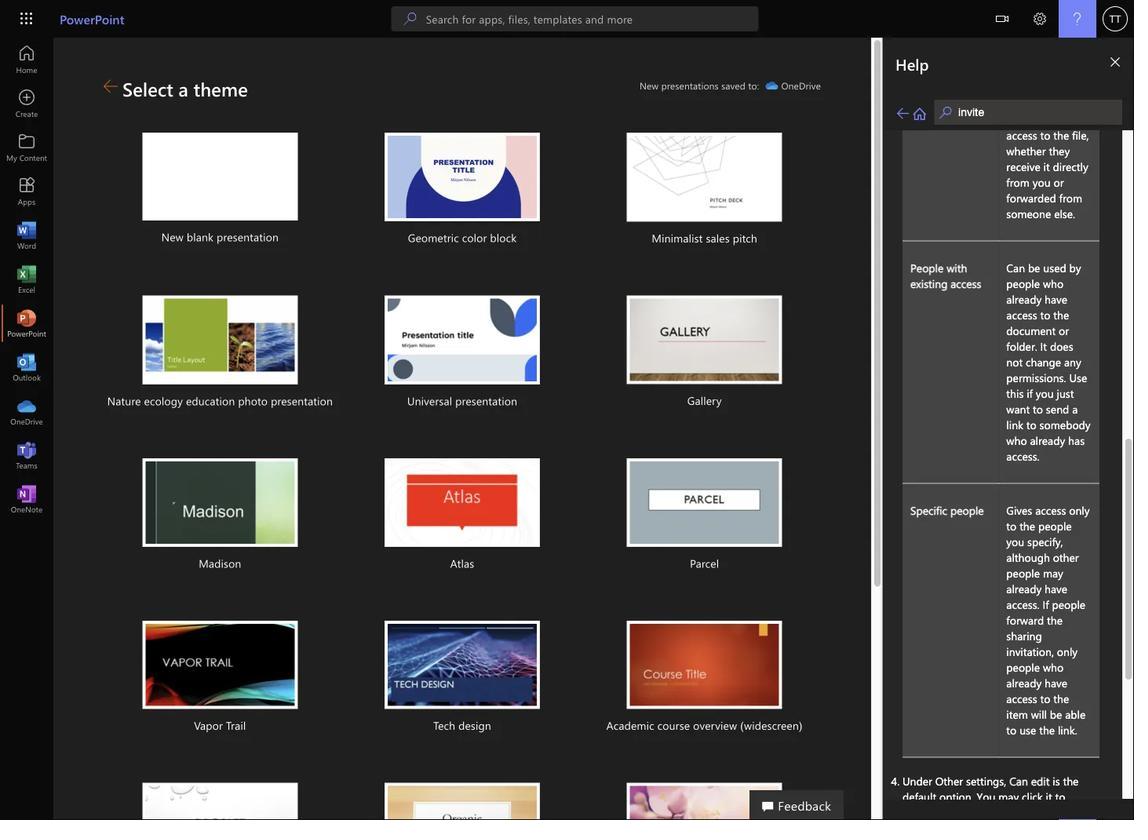 Task type: vqa. For each thing, say whether or not it's contained in the screenshot.
Biography presentation image
no



Task type: describe. For each thing, give the bounding box(es) containing it.
vapor trail link
[[104, 602, 337, 755]]

vapor trail
[[194, 719, 246, 733]]

tt
[[1110, 13, 1122, 25]]

onedrive
[[782, 79, 821, 92]]

my content image
[[19, 140, 35, 155]]

new blank presentation link
[[104, 114, 337, 266]]

minimalist sales pitch image
[[627, 133, 783, 222]]

madison link
[[104, 440, 337, 593]]

tech design image
[[385, 621, 540, 710]]

(widescreen)
[[741, 719, 803, 733]]

blank
[[187, 230, 214, 244]]

select
[[123, 76, 173, 101]]

academic
[[607, 719, 655, 733]]

minimalist sales pitch link
[[588, 114, 821, 267]]


[[997, 13, 1009, 25]]

help
[[896, 53, 929, 74]]

geometric color block
[[408, 231, 517, 245]]

universal presentation link
[[346, 277, 579, 431]]

universal
[[407, 394, 452, 409]]

feedback button
[[750, 791, 844, 821]]

photo
[[238, 394, 268, 409]]

geometric color block image
[[385, 133, 540, 222]]

nature
[[107, 394, 141, 409]]

minimalist sales pitch
[[652, 231, 758, 245]]

outlook image
[[19, 360, 35, 375]]

presentation right blank
[[217, 230, 279, 244]]

sales
[[706, 231, 730, 245]]

academic course overview (widescreen) link
[[588, 602, 821, 755]]

onenote image
[[19, 492, 35, 507]]

new blank presentation
[[161, 230, 279, 244]]

parcel
[[690, 556, 719, 571]]

nature ecology education photo presentation
[[107, 394, 333, 409]]

droplet image
[[142, 783, 298, 821]]

atlas image
[[385, 459, 540, 547]]

teams image
[[19, 448, 35, 463]]

new presentations saved to:
[[640, 79, 760, 92]]

geometric color block link
[[346, 114, 579, 267]]

templates element
[[104, 114, 831, 821]]

minimalist
[[652, 231, 703, 245]]

new for new blank presentation
[[161, 230, 184, 244]]

block
[[490, 231, 517, 245]]

nature ecology education photo presentation link
[[104, 277, 337, 431]]

organic image
[[385, 783, 540, 821]]

saved
[[722, 79, 746, 92]]

nature ecology education photo presentation image
[[142, 296, 298, 385]]

presentations
[[662, 79, 719, 92]]

word image
[[19, 228, 35, 243]]

2 help region from the left
[[883, 38, 1135, 821]]

pitch
[[733, 231, 758, 245]]

 button
[[984, 0, 1022, 40]]



Task type: locate. For each thing, give the bounding box(es) containing it.
madison
[[199, 556, 241, 571]]

onedrive image
[[19, 404, 35, 419]]

presentation
[[217, 230, 279, 244], [271, 394, 333, 409], [456, 394, 518, 409]]

tt button
[[1097, 0, 1135, 38]]

overview
[[694, 719, 738, 733]]

feedback
[[778, 797, 832, 814]]

geometric
[[408, 231, 459, 245]]

new left blank
[[161, 230, 184, 244]]

color
[[462, 231, 487, 245]]

tech design
[[434, 719, 492, 733]]

gallery link
[[588, 277, 821, 430]]

parcel link
[[588, 440, 821, 593]]

universal presentation image
[[385, 296, 540, 385]]

presentation right photo
[[271, 394, 333, 409]]

theme
[[194, 76, 248, 101]]

home image
[[19, 52, 35, 68]]

new left "presentations"
[[640, 79, 659, 92]]

tech design link
[[346, 602, 579, 755]]

atlas link
[[346, 440, 579, 593]]

help region
[[836, 38, 1135, 821], [883, 38, 1135, 821]]

navigation
[[0, 38, 53, 521]]

design
[[459, 719, 492, 733]]

powerpoint
[[60, 10, 124, 27]]

tech
[[434, 719, 456, 733]]

new
[[640, 79, 659, 92], [161, 230, 184, 244]]

academic course overview (widescreen)
[[607, 719, 803, 733]]

powerpoint banner
[[0, 0, 1135, 40]]

apps image
[[19, 184, 35, 199]]

gallery image
[[627, 296, 783, 384]]

1 help region from the left
[[836, 38, 1135, 821]]

1 vertical spatial new
[[161, 230, 184, 244]]

1 horizontal spatial new
[[640, 79, 659, 92]]

ecology
[[144, 394, 183, 409]]

excel image
[[19, 272, 35, 287]]

new inside templates element
[[161, 230, 184, 244]]

powerpoint image
[[19, 316, 35, 331]]

vapor
[[194, 719, 223, 733]]

parcel image
[[627, 459, 783, 547]]

new for new presentations saved to:
[[640, 79, 659, 92]]

trail
[[226, 719, 246, 733]]

gallery
[[688, 393, 722, 408]]

a
[[179, 76, 188, 101]]

vapor trail image
[[142, 621, 298, 710]]

0 horizontal spatial new
[[161, 230, 184, 244]]

madison image
[[142, 459, 298, 547]]

academic course overview (widescreen) image
[[627, 621, 783, 710]]

cherry blossom nature presentation (widescreen) image
[[627, 783, 783, 821]]

to:
[[749, 79, 760, 92]]

create image
[[19, 96, 35, 112]]

course
[[658, 719, 690, 733]]

presentation right universal
[[456, 394, 518, 409]]

Search box. Suggestions appear as you type. search field
[[426, 6, 759, 31]]

None search field
[[392, 6, 759, 31]]

education
[[186, 394, 235, 409]]

0 vertical spatial new
[[640, 79, 659, 92]]

atlas
[[450, 556, 475, 571]]

universal presentation
[[407, 394, 518, 409]]

select a theme
[[123, 76, 248, 101]]



